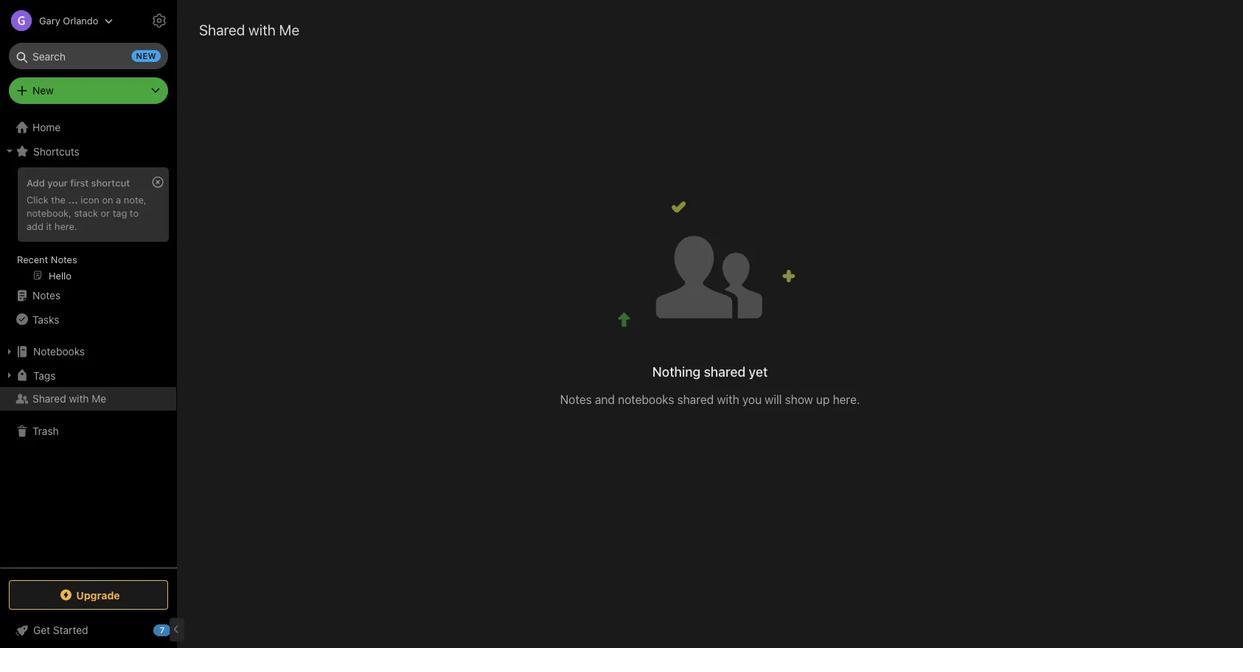 Task type: vqa. For each thing, say whether or not it's contained in the screenshot.
topmost here.
yes



Task type: locate. For each thing, give the bounding box(es) containing it.
1 horizontal spatial with
[[249, 21, 276, 38]]

0 horizontal spatial shared
[[32, 393, 66, 405]]

will
[[765, 393, 782, 407]]

1 horizontal spatial here.
[[833, 393, 860, 407]]

Help and Learning task checklist field
[[0, 619, 177, 643]]

icon
[[81, 194, 99, 205]]

0 vertical spatial notes
[[51, 254, 77, 265]]

notes for notes and notebooks shared with you will show up here.
[[560, 393, 592, 407]]

notebooks link
[[0, 340, 176, 364]]

the
[[51, 194, 66, 205]]

yet
[[749, 364, 768, 380]]

your
[[47, 177, 68, 188]]

notes up tasks
[[32, 290, 61, 302]]

1 vertical spatial shared with me
[[32, 393, 106, 405]]

orlando
[[63, 15, 98, 26]]

new
[[136, 51, 156, 61]]

nothing
[[653, 364, 701, 380]]

notes
[[51, 254, 77, 265], [32, 290, 61, 302], [560, 393, 592, 407]]

nothing shared yet
[[653, 364, 768, 380]]

notebook,
[[27, 207, 71, 218]]

click the ...
[[27, 194, 78, 205]]

notes inside notes link
[[32, 290, 61, 302]]

get
[[33, 624, 50, 637]]

expand notebooks image
[[4, 346, 15, 358]]

me
[[279, 21, 300, 38], [92, 393, 106, 405]]

notes left the 'and'
[[560, 393, 592, 407]]

new search field
[[19, 43, 161, 69]]

here. right it
[[54, 220, 77, 232]]

1 vertical spatial notes
[[32, 290, 61, 302]]

notes inside shared with me element
[[560, 393, 592, 407]]

1 vertical spatial shared
[[32, 393, 66, 405]]

shared up notes and notebooks shared with you will show up here.
[[704, 364, 746, 380]]

0 vertical spatial here.
[[54, 220, 77, 232]]

click
[[27, 194, 49, 205]]

1 vertical spatial shared
[[678, 393, 714, 407]]

stack
[[74, 207, 98, 218]]

1 horizontal spatial shared with me
[[199, 21, 300, 38]]

new
[[32, 84, 54, 97]]

shared right settings icon
[[199, 21, 245, 38]]

first
[[70, 177, 89, 188]]

shared
[[704, 364, 746, 380], [678, 393, 714, 407]]

0 vertical spatial shared with me
[[199, 21, 300, 38]]

shared
[[199, 21, 245, 38], [32, 393, 66, 405]]

0 horizontal spatial here.
[[54, 220, 77, 232]]

shared with me
[[199, 21, 300, 38], [32, 393, 106, 405]]

0 vertical spatial me
[[279, 21, 300, 38]]

home link
[[0, 116, 177, 139]]

notes for notes
[[32, 290, 61, 302]]

shared with me element
[[177, 0, 1244, 648]]

with
[[249, 21, 276, 38], [717, 393, 740, 407], [69, 393, 89, 405]]

settings image
[[150, 12, 168, 30]]

and
[[595, 393, 615, 407]]

1 horizontal spatial shared
[[199, 21, 245, 38]]

notebooks
[[33, 346, 85, 358]]

you
[[743, 393, 762, 407]]

group
[[0, 163, 176, 290]]

shortcuts
[[33, 145, 80, 157]]

2 vertical spatial notes
[[560, 393, 592, 407]]

here. inside icon on a note, notebook, stack or tag to add it here.
[[54, 220, 77, 232]]

notes right recent at the top
[[51, 254, 77, 265]]

tree
[[0, 116, 177, 567]]

here.
[[54, 220, 77, 232], [833, 393, 860, 407]]

shared down tags
[[32, 393, 66, 405]]

here. right up
[[833, 393, 860, 407]]

1 horizontal spatial me
[[279, 21, 300, 38]]

tree containing home
[[0, 116, 177, 567]]

note,
[[124, 194, 147, 205]]

0 horizontal spatial me
[[92, 393, 106, 405]]

shared down nothing shared yet
[[678, 393, 714, 407]]

recent
[[17, 254, 48, 265]]

add
[[27, 220, 43, 232]]

here. inside shared with me element
[[833, 393, 860, 407]]

1 vertical spatial here.
[[833, 393, 860, 407]]

notebooks
[[618, 393, 675, 407]]



Task type: describe. For each thing, give the bounding box(es) containing it.
click to collapse image
[[172, 621, 183, 639]]

add
[[27, 177, 45, 188]]

icon on a note, notebook, stack or tag to add it here.
[[27, 194, 147, 232]]

gary orlando
[[39, 15, 98, 26]]

upgrade button
[[9, 581, 168, 610]]

started
[[53, 624, 88, 637]]

1 vertical spatial me
[[92, 393, 106, 405]]

trash
[[32, 425, 59, 437]]

recent notes
[[17, 254, 77, 265]]

to
[[130, 207, 139, 218]]

new button
[[9, 77, 168, 104]]

tasks button
[[0, 308, 176, 331]]

home
[[32, 121, 61, 134]]

it
[[46, 220, 52, 232]]

or
[[101, 207, 110, 218]]

...
[[68, 194, 78, 205]]

Account field
[[0, 6, 113, 35]]

7
[[160, 626, 165, 636]]

notes and notebooks shared with you will show up here.
[[560, 393, 860, 407]]

tasks
[[32, 313, 59, 326]]

0 vertical spatial shared
[[199, 21, 245, 38]]

notes inside group
[[51, 254, 77, 265]]

shortcut
[[91, 177, 130, 188]]

notes link
[[0, 284, 176, 308]]

upgrade
[[76, 589, 120, 601]]

up
[[817, 393, 830, 407]]

on
[[102, 194, 113, 205]]

0 horizontal spatial shared with me
[[32, 393, 106, 405]]

trash link
[[0, 420, 176, 443]]

shortcuts button
[[0, 139, 176, 163]]

expand tags image
[[4, 370, 15, 381]]

tag
[[113, 207, 127, 218]]

a
[[116, 194, 121, 205]]

Search text field
[[19, 43, 158, 69]]

show
[[785, 393, 813, 407]]

tags
[[33, 369, 56, 382]]

2 horizontal spatial with
[[717, 393, 740, 407]]

0 vertical spatial shared
[[704, 364, 746, 380]]

get started
[[33, 624, 88, 637]]

gary
[[39, 15, 60, 26]]

tags button
[[0, 364, 176, 387]]

0 horizontal spatial with
[[69, 393, 89, 405]]

add your first shortcut
[[27, 177, 130, 188]]

shared with me link
[[0, 387, 176, 411]]

group containing add your first shortcut
[[0, 163, 176, 290]]



